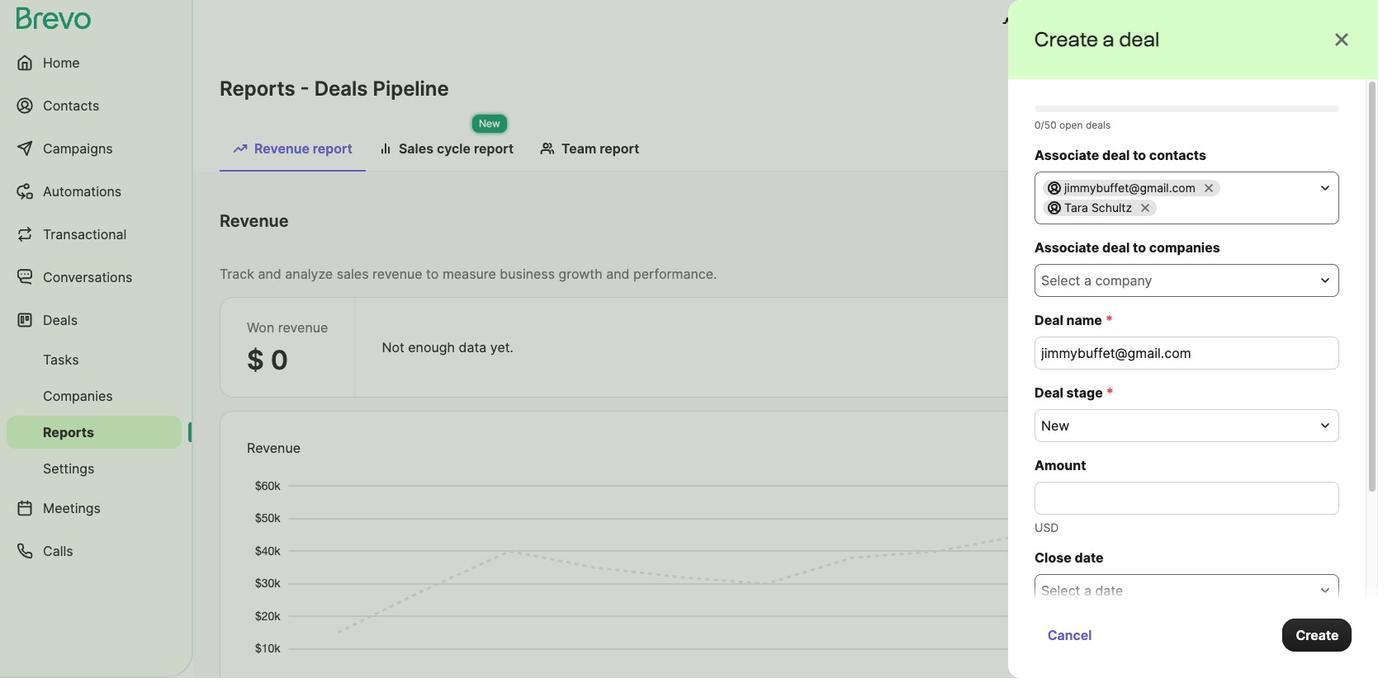 Task type: vqa. For each thing, say whether or not it's contained in the screenshot.
Team
yes



Task type: locate. For each thing, give the bounding box(es) containing it.
a for select a company
[[1084, 273, 1092, 289]]

reports up revenue report 'link'
[[220, 77, 295, 101]]

yet. down the new popup button
[[1187, 447, 1210, 463]]

deals up tasks
[[43, 312, 78, 329]]

1 report from the left
[[313, 140, 353, 157]]

report right team
[[600, 140, 640, 157]]

a inside popup button
[[1084, 583, 1092, 600]]

data down the new popup button
[[1155, 447, 1183, 463]]

None text field
[[1035, 337, 1340, 370]]

deal left name
[[1035, 312, 1064, 329]]

0 vertical spatial deal
[[1035, 312, 1064, 329]]

2 deal from the top
[[1035, 385, 1064, 401]]

deal stage *
[[1035, 385, 1114, 401]]

0 vertical spatial not
[[382, 339, 405, 356]]

select
[[1041, 273, 1081, 289], [1041, 583, 1081, 600]]

progress bar
[[1035, 106, 1340, 112]]

select down close
[[1041, 583, 1081, 600]]

tab list containing revenue report
[[220, 132, 1352, 172]]

data
[[459, 339, 487, 356], [1155, 447, 1183, 463]]

-
[[300, 77, 309, 101], [1173, 220, 1179, 236]]

none text field inside create a deal dialog
[[1035, 337, 1340, 370]]

1 vertical spatial select
[[1041, 583, 1081, 600]]

0 vertical spatial -
[[300, 77, 309, 101]]

1 vertical spatial yet.
[[1187, 447, 1210, 463]]

associate for associate deal to contacts
[[1035, 147, 1100, 164]]

- up revenue report
[[300, 77, 309, 101]]

1 vertical spatial not enough data yet.
[[1078, 447, 1210, 463]]

date
[[1075, 550, 1104, 567], [1095, 583, 1124, 600]]

enough down the new popup button
[[1105, 447, 1151, 463]]

and left plan
[[1066, 15, 1090, 31]]

0 horizontal spatial report
[[313, 140, 353, 157]]

a for select a date
[[1084, 583, 1092, 600]]

to
[[1133, 147, 1146, 164], [1133, 240, 1146, 256], [426, 266, 439, 282], [1141, 649, 1154, 666]]

associate down range
[[1035, 240, 1100, 256]]

- up companies
[[1173, 220, 1179, 236]]

1 vertical spatial enough
[[1105, 447, 1151, 463]]

select up deal name *
[[1041, 273, 1081, 289]]

12/19/2022
[[1101, 220, 1171, 236]]

0 vertical spatial *
[[1106, 312, 1113, 329]]

and right growth
[[606, 266, 630, 282]]

create inside "button"
[[1296, 628, 1339, 644]]

on
[[1220, 649, 1236, 666]]

report down reports - deals pipeline on the top
[[313, 140, 353, 157]]

0 horizontal spatial and
[[258, 266, 281, 282]]

settings link
[[7, 453, 182, 486]]

select inside popup button
[[1041, 583, 1081, 600]]

2 select from the top
[[1041, 583, 1081, 600]]

0 horizontal spatial enough
[[408, 339, 455, 356]]

1 vertical spatial revenue
[[220, 211, 289, 231]]

1 horizontal spatial report
[[474, 140, 514, 157]]

deals
[[1086, 119, 1111, 131]]

associate deal to contacts
[[1035, 147, 1207, 164]]

to left follow-
[[1141, 649, 1154, 666]]

to up jimmybuffet@gmail.com
[[1133, 147, 1146, 164]]

plan
[[1093, 15, 1121, 31]]

1 vertical spatial -
[[1173, 220, 1179, 236]]

campaigns
[[43, 140, 113, 157]]

and inside button
[[1066, 15, 1090, 31]]

0 vertical spatial data
[[459, 339, 487, 356]]

0 horizontal spatial revenue
[[278, 320, 328, 336]]

report inside 'link'
[[313, 140, 353, 157]]

2 horizontal spatial report
[[600, 140, 640, 157]]

date up select a date
[[1075, 550, 1104, 567]]

reports
[[220, 77, 295, 101], [43, 425, 94, 441]]

this
[[1240, 649, 1263, 666]]

tab list
[[220, 132, 1352, 172]]

task
[[1092, 623, 1120, 639], [1111, 649, 1138, 666]]

1 vertical spatial reports
[[43, 425, 94, 441]]

create a deal dialog
[[1008, 0, 1378, 679]]

create for create a deal
[[1035, 27, 1099, 51]]

and for usage
[[1066, 15, 1090, 31]]

0 vertical spatial task
[[1092, 623, 1120, 639]]

not enough data yet. down the new popup button
[[1078, 447, 1210, 463]]

track and analyze sales revenue to measure business growth and performance.
[[220, 266, 717, 282]]

associate deal to companies
[[1035, 240, 1220, 256]]

a down close date
[[1084, 583, 1092, 600]]

0 vertical spatial select
[[1041, 273, 1081, 289]]

0 horizontal spatial -
[[300, 77, 309, 101]]

1 vertical spatial task
[[1111, 649, 1138, 666]]

create
[[1035, 27, 1099, 51], [1035, 623, 1078, 639], [1296, 628, 1339, 644], [1055, 649, 1097, 666]]

0 vertical spatial reports
[[220, 77, 295, 101]]

1 vertical spatial date
[[1095, 583, 1124, 600]]

1 horizontal spatial reports
[[220, 77, 295, 101]]

* right stage
[[1106, 385, 1114, 401]]

1 horizontal spatial -
[[1173, 220, 1179, 236]]

transactional link
[[7, 215, 182, 254]]

report for revenue report
[[313, 140, 353, 157]]

2 report from the left
[[474, 140, 514, 157]]

tara
[[1065, 201, 1089, 215]]

revenue
[[254, 140, 310, 157], [220, 211, 289, 231], [247, 440, 301, 457]]

cycle
[[437, 140, 471, 157]]

associate for associate deal to companies
[[1035, 240, 1100, 256]]

not enough data yet. down track and analyze sales revenue to measure business growth and performance.
[[382, 339, 514, 356]]

business
[[500, 266, 555, 282]]

0 vertical spatial associate
[[1035, 147, 1100, 164]]

*
[[1106, 312, 1113, 329], [1106, 385, 1114, 401]]

0 vertical spatial not enough data yet.
[[382, 339, 514, 356]]

1 horizontal spatial revenue
[[372, 266, 423, 282]]

1 vertical spatial associate
[[1035, 240, 1100, 256]]

None text field
[[1035, 482, 1340, 515]]

reports up settings
[[43, 425, 94, 441]]

deals link
[[7, 301, 182, 340]]

1 select from the top
[[1041, 273, 1081, 289]]

select a date
[[1041, 583, 1124, 600]]

date
[[1012, 220, 1042, 236]]

reports for reports
[[43, 425, 94, 441]]

task down select a date
[[1092, 623, 1120, 639]]

team report link
[[527, 132, 653, 170]]

revenue up the 0
[[278, 320, 328, 336]]

team report
[[562, 140, 640, 157]]

a left 'company'
[[1084, 273, 1092, 289]]

revenue right sales
[[372, 266, 423, 282]]

0 vertical spatial revenue
[[254, 140, 310, 157]]

1 associate from the top
[[1035, 147, 1100, 164]]

0 horizontal spatial not enough data yet.
[[382, 339, 514, 356]]

2 horizontal spatial and
[[1066, 15, 1090, 31]]

home link
[[7, 43, 182, 83]]

deals
[[314, 77, 368, 101], [43, 312, 78, 329]]

yet.
[[490, 339, 514, 356], [1187, 447, 1210, 463]]

not
[[382, 339, 405, 356], [1078, 447, 1101, 463]]

deal for deal stage
[[1035, 385, 1064, 401]]

0 horizontal spatial reports
[[43, 425, 94, 441]]

deal up 'new' at the right bottom
[[1035, 385, 1064, 401]]

and right track
[[258, 266, 281, 282]]

usage and plan button
[[989, 7, 1134, 40]]

tasks
[[43, 352, 79, 368]]

companies link
[[7, 380, 182, 413]]

won
[[247, 320, 274, 336]]

and
[[1066, 15, 1090, 31], [258, 266, 281, 282], [606, 266, 630, 282]]

1 horizontal spatial deals
[[314, 77, 368, 101]]

a
[[1103, 27, 1115, 51], [1084, 273, 1092, 289], [1084, 583, 1092, 600], [1081, 623, 1089, 639], [1100, 649, 1108, 666]]

12/19/2022 - 01/06/2023
[[1101, 220, 1253, 236]]

a for create a task
[[1081, 623, 1089, 639]]

1 vertical spatial deals
[[43, 312, 78, 329]]

1 deal from the top
[[1035, 312, 1064, 329]]

* right name
[[1106, 312, 1113, 329]]

growth
[[559, 266, 603, 282]]

- for 01/06/2023
[[1173, 220, 1179, 236]]

follow-
[[1158, 649, 1201, 666]]

enough down track and analyze sales revenue to measure business growth and performance.
[[408, 339, 455, 356]]

deal
[[1119, 27, 1160, 51], [1103, 147, 1130, 164], [1103, 240, 1130, 256], [1266, 649, 1293, 666]]

a down select a date
[[1081, 623, 1089, 639]]

1 horizontal spatial not
[[1078, 447, 1101, 463]]

2 associate from the top
[[1035, 240, 1100, 256]]

1 vertical spatial revenue
[[278, 320, 328, 336]]

deal
[[1035, 312, 1064, 329], [1035, 385, 1064, 401]]

3 report from the left
[[600, 140, 640, 157]]

1 vertical spatial *
[[1106, 385, 1114, 401]]

and for track
[[258, 266, 281, 282]]

deals left pipeline
[[314, 77, 368, 101]]

1 horizontal spatial enough
[[1105, 447, 1151, 463]]

associate down open
[[1035, 147, 1100, 164]]

1 vertical spatial not
[[1078, 447, 1101, 463]]

data down measure
[[459, 339, 487, 356]]

cancel button
[[1035, 619, 1106, 652]]

0 horizontal spatial yet.
[[490, 339, 514, 356]]

task down create a task
[[1111, 649, 1138, 666]]

sales
[[399, 140, 434, 157]]

date up create a task
[[1095, 583, 1124, 600]]

report right cycle
[[474, 140, 514, 157]]

associate
[[1035, 147, 1100, 164], [1035, 240, 1100, 256]]

reports - deals pipeline
[[220, 77, 449, 101]]

0 vertical spatial revenue
[[372, 266, 423, 282]]

create button
[[1283, 619, 1352, 652]]

1 vertical spatial deal
[[1035, 385, 1064, 401]]

a down create a task
[[1100, 649, 1108, 666]]

a right usage at the right top
[[1103, 27, 1115, 51]]

1 horizontal spatial data
[[1155, 447, 1183, 463]]

cancel
[[1048, 628, 1092, 644]]

- for deals
[[300, 77, 309, 101]]

revenue
[[372, 266, 423, 282], [278, 320, 328, 336]]

new
[[1041, 418, 1070, 434]]

yet. down business at the top left
[[490, 339, 514, 356]]

stage
[[1067, 385, 1103, 401]]

close date
[[1035, 550, 1104, 567]]

0
[[271, 344, 288, 377]]



Task type: describe. For each thing, give the bounding box(es) containing it.
* for deal stage *
[[1106, 385, 1114, 401]]

0 horizontal spatial not
[[382, 339, 405, 356]]

0/50 open deals
[[1035, 119, 1111, 131]]

a for create a task to follow-up on this deal
[[1100, 649, 1108, 666]]

date inside popup button
[[1095, 583, 1124, 600]]

conversations link
[[7, 258, 182, 297]]

range
[[1045, 220, 1081, 236]]

companies
[[43, 388, 113, 405]]

won revenue $ 0
[[247, 320, 328, 377]]

name
[[1067, 312, 1103, 329]]

automations link
[[7, 172, 182, 211]]

company
[[1095, 273, 1153, 289]]

a for create a deal
[[1103, 27, 1115, 51]]

to left measure
[[426, 266, 439, 282]]

1 horizontal spatial yet.
[[1187, 447, 1210, 463]]

meetings
[[43, 500, 101, 517]]

automations
[[43, 183, 122, 200]]

$
[[247, 344, 264, 377]]

calls
[[43, 543, 73, 560]]

tasks link
[[7, 344, 182, 377]]

progress bar inside create a deal dialog
[[1035, 106, 1340, 112]]

1 horizontal spatial and
[[606, 266, 630, 282]]

create a task to follow-up on this deal
[[1055, 649, 1293, 666]]

0/50
[[1035, 119, 1057, 131]]

track
[[220, 266, 254, 282]]

new button
[[1035, 410, 1340, 443]]

contacts
[[43, 97, 99, 114]]

usage and plan
[[1022, 15, 1121, 31]]

0 horizontal spatial data
[[459, 339, 487, 356]]

contacts link
[[7, 86, 182, 126]]

0 vertical spatial deals
[[314, 77, 368, 101]]

revenue inside 'link'
[[254, 140, 310, 157]]

team
[[562, 140, 597, 157]]

sales cycle report
[[399, 140, 514, 157]]

select for select a date
[[1041, 583, 1081, 600]]

create for create a task
[[1035, 623, 1078, 639]]

calls link
[[7, 532, 182, 572]]

contacts
[[1149, 147, 1207, 164]]

01/06/2023
[[1181, 220, 1253, 236]]

reports link
[[7, 416, 182, 449]]

create for create a task to follow-up on this deal
[[1055, 649, 1097, 666]]

sales
[[337, 266, 369, 282]]

transactional
[[43, 226, 127, 243]]

create a deal
[[1035, 27, 1160, 51]]

tara schultz
[[1065, 201, 1132, 215]]

campaigns link
[[7, 129, 182, 168]]

select a date button
[[1035, 575, 1340, 608]]

1 vertical spatial data
[[1155, 447, 1183, 463]]

home
[[43, 55, 80, 71]]

jimmybuffet@gmail.com
[[1065, 181, 1196, 195]]

select for select a company
[[1041, 273, 1081, 289]]

analyze
[[285, 266, 333, 282]]

revenue report
[[254, 140, 353, 157]]

1 horizontal spatial not enough data yet.
[[1078, 447, 1210, 463]]

usd
[[1035, 521, 1059, 535]]

conversations
[[43, 269, 132, 286]]

meetings link
[[7, 489, 182, 529]]

* for deal name *
[[1106, 312, 1113, 329]]

0 horizontal spatial deals
[[43, 312, 78, 329]]

select a company
[[1041, 273, 1153, 289]]

task for create a task to follow-up on this deal
[[1111, 649, 1138, 666]]

measure
[[443, 266, 496, 282]]

up
[[1201, 649, 1217, 666]]

companies
[[1149, 240, 1220, 256]]

create a task
[[1035, 623, 1120, 639]]

none text field inside create a deal dialog
[[1035, 482, 1340, 515]]

0 vertical spatial enough
[[408, 339, 455, 356]]

close
[[1035, 550, 1072, 567]]

task for create a task
[[1092, 623, 1120, 639]]

open
[[1060, 119, 1083, 131]]

sales cycle report link
[[366, 132, 527, 170]]

pipeline
[[373, 77, 449, 101]]

deal for deal name
[[1035, 312, 1064, 329]]

amount
[[1035, 458, 1086, 474]]

date range
[[1012, 220, 1081, 236]]

revenue report link
[[220, 132, 366, 172]]

0 vertical spatial date
[[1075, 550, 1104, 567]]

revenue inside won revenue $ 0
[[278, 320, 328, 336]]

2 vertical spatial revenue
[[247, 440, 301, 457]]

report for team report
[[600, 140, 640, 157]]

performance.
[[633, 266, 717, 282]]

schultz
[[1092, 201, 1132, 215]]

0 vertical spatial yet.
[[490, 339, 514, 356]]

reports for reports - deals pipeline
[[220, 77, 295, 101]]

deal name *
[[1035, 312, 1113, 329]]

to down '12/19/2022'
[[1133, 240, 1146, 256]]

settings
[[43, 461, 95, 477]]

usage
[[1022, 15, 1063, 31]]



